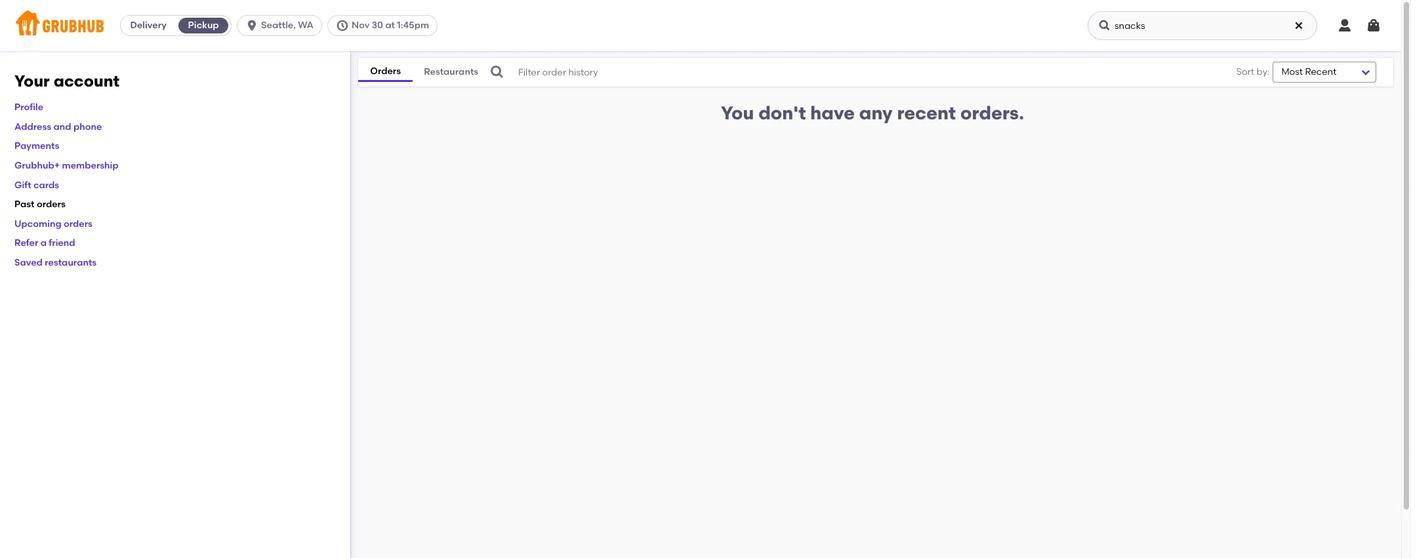 Task type: locate. For each thing, give the bounding box(es) containing it.
at
[[385, 20, 395, 31]]

nov 30 at 1:45pm
[[352, 20, 429, 31]]

gift cards link
[[14, 180, 59, 191]]

sort by:
[[1237, 66, 1270, 77]]

seattle, wa
[[261, 20, 314, 31]]

refer a friend link
[[14, 238, 75, 249]]

orders button
[[358, 62, 413, 82]]

orders up upcoming orders
[[37, 199, 66, 210]]

profile link
[[14, 102, 43, 113]]

svg image
[[1099, 19, 1112, 32], [1294, 20, 1305, 31]]

1 vertical spatial orders
[[64, 218, 92, 230]]

grubhub+ membership
[[14, 160, 119, 171]]

past orders link
[[14, 199, 66, 210]]

address
[[14, 121, 51, 132]]

past orders
[[14, 199, 66, 210]]

by:
[[1257, 66, 1270, 77]]

orders
[[370, 65, 401, 77]]

30
[[372, 20, 383, 31]]

don't
[[759, 102, 806, 124]]

recent
[[898, 102, 957, 124]]

1:45pm
[[397, 20, 429, 31]]

payments
[[14, 141, 59, 152]]

orders
[[37, 199, 66, 210], [64, 218, 92, 230]]

0 vertical spatial orders
[[37, 199, 66, 210]]

and
[[54, 121, 71, 132]]

gift
[[14, 180, 31, 191]]

membership
[[62, 160, 119, 171]]

sort
[[1237, 66, 1255, 77]]

orders up friend
[[64, 218, 92, 230]]

svg image
[[1338, 18, 1353, 33], [1367, 18, 1382, 33], [246, 19, 259, 32], [336, 19, 349, 32], [490, 64, 505, 80]]

Filter order history search field
[[490, 58, 1197, 87]]

svg image inside nov 30 at 1:45pm button
[[336, 19, 349, 32]]

a
[[41, 238, 47, 249]]

upcoming orders
[[14, 218, 92, 230]]

restaurants
[[424, 66, 479, 78]]

svg image inside "seattle, wa" button
[[246, 19, 259, 32]]

grubhub+
[[14, 160, 60, 171]]

upcoming
[[14, 218, 61, 230]]



Task type: describe. For each thing, give the bounding box(es) containing it.
delivery button
[[121, 15, 176, 36]]

refer a friend
[[14, 238, 75, 249]]

nov 30 at 1:45pm button
[[328, 15, 443, 36]]

address and phone
[[14, 121, 102, 132]]

grubhub+ membership link
[[14, 160, 119, 171]]

your
[[14, 72, 50, 91]]

restaurants
[[45, 257, 97, 268]]

any
[[860, 102, 893, 124]]

orders.
[[961, 102, 1025, 124]]

delivery
[[130, 20, 167, 31]]

seattle, wa button
[[237, 15, 328, 36]]

you
[[721, 102, 755, 124]]

main navigation navigation
[[0, 0, 1402, 51]]

payments link
[[14, 141, 59, 152]]

Search for food, convenience, alcohol... search field
[[1088, 11, 1318, 40]]

past
[[14, 199, 35, 210]]

1 horizontal spatial svg image
[[1294, 20, 1305, 31]]

restaurants button
[[413, 63, 490, 81]]

nov
[[352, 20, 370, 31]]

profile
[[14, 102, 43, 113]]

your account
[[14, 72, 120, 91]]

saved
[[14, 257, 43, 268]]

0 horizontal spatial svg image
[[1099, 19, 1112, 32]]

have
[[811, 102, 855, 124]]

orders for past orders
[[37, 199, 66, 210]]

you don't have any recent orders.
[[721, 102, 1025, 124]]

pickup button
[[176, 15, 231, 36]]

seattle,
[[261, 20, 296, 31]]

saved restaurants
[[14, 257, 97, 268]]

address and phone link
[[14, 121, 102, 132]]

refer
[[14, 238, 38, 249]]

pickup
[[188, 20, 219, 31]]

gift cards
[[14, 180, 59, 191]]

orders for upcoming orders
[[64, 218, 92, 230]]

account
[[54, 72, 120, 91]]

saved restaurants link
[[14, 257, 97, 268]]

wa
[[298, 20, 314, 31]]

phone
[[73, 121, 102, 132]]

friend
[[49, 238, 75, 249]]

cards
[[33, 180, 59, 191]]

upcoming orders link
[[14, 218, 92, 230]]



Task type: vqa. For each thing, say whether or not it's contained in the screenshot.
any
yes



